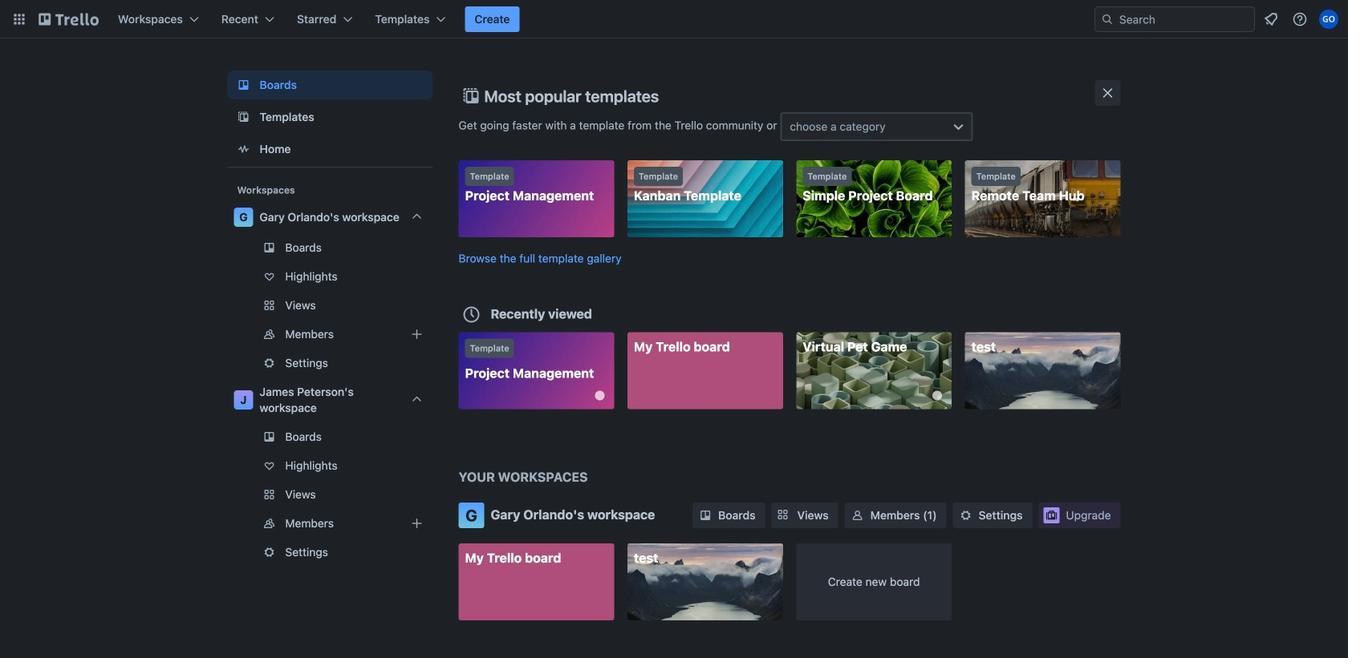 Task type: describe. For each thing, give the bounding box(es) containing it.
gary orlando (garyorlando) image
[[1320, 10, 1339, 29]]

Search field
[[1114, 7, 1255, 31]]

sm image
[[850, 508, 866, 524]]

open information menu image
[[1292, 11, 1308, 27]]

2 there is new activity on this board. image from the left
[[933, 391, 942, 401]]

1 there is new activity on this board. image from the left
[[595, 391, 605, 401]]

1 sm image from the left
[[698, 508, 714, 524]]

search image
[[1101, 13, 1114, 26]]

back to home image
[[39, 6, 99, 32]]



Task type: vqa. For each thing, say whether or not it's contained in the screenshot.
Primary element
yes



Task type: locate. For each thing, give the bounding box(es) containing it.
2 add image from the top
[[407, 515, 427, 534]]

1 horizontal spatial there is new activity on this board. image
[[933, 391, 942, 401]]

0 horizontal spatial there is new activity on this board. image
[[595, 391, 605, 401]]

0 horizontal spatial sm image
[[698, 508, 714, 524]]

1 horizontal spatial sm image
[[958, 508, 974, 524]]

there is new activity on this board. image
[[595, 391, 605, 401], [933, 391, 942, 401]]

0 vertical spatial add image
[[407, 325, 427, 344]]

1 add image from the top
[[407, 325, 427, 344]]

sm image
[[698, 508, 714, 524], [958, 508, 974, 524]]

primary element
[[0, 0, 1348, 39]]

home image
[[234, 140, 253, 159]]

2 sm image from the left
[[958, 508, 974, 524]]

board image
[[234, 75, 253, 95]]

add image
[[407, 325, 427, 344], [407, 515, 427, 534]]

template board image
[[234, 108, 253, 127]]

1 vertical spatial add image
[[407, 515, 427, 534]]

0 notifications image
[[1262, 10, 1281, 29]]



